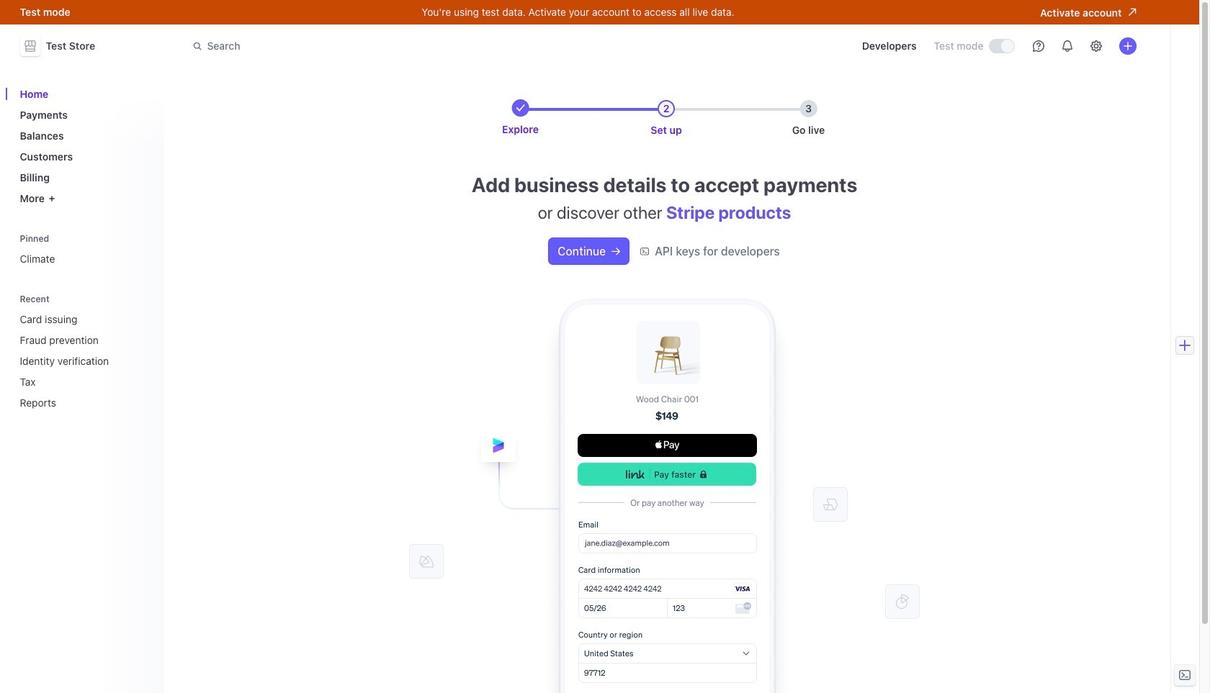 Task type: vqa. For each thing, say whether or not it's contained in the screenshot.
search box
yes



Task type: describe. For each thing, give the bounding box(es) containing it.
edit pins image
[[141, 235, 150, 243]]

pinned element
[[14, 229, 155, 271]]

Test mode checkbox
[[990, 40, 1014, 53]]

svg image
[[612, 247, 620, 256]]

core navigation links element
[[14, 82, 155, 210]]

settings image
[[1091, 40, 1102, 52]]

clear history image
[[141, 295, 150, 304]]



Task type: locate. For each thing, give the bounding box(es) containing it.
recent element
[[14, 289, 155, 415], [14, 308, 155, 415]]

notifications image
[[1062, 40, 1073, 52]]

1 recent element from the top
[[14, 289, 155, 415]]

Search text field
[[184, 33, 590, 59]]

2 recent element from the top
[[14, 308, 155, 415]]

None search field
[[184, 33, 590, 59]]

help image
[[1033, 40, 1044, 52]]



